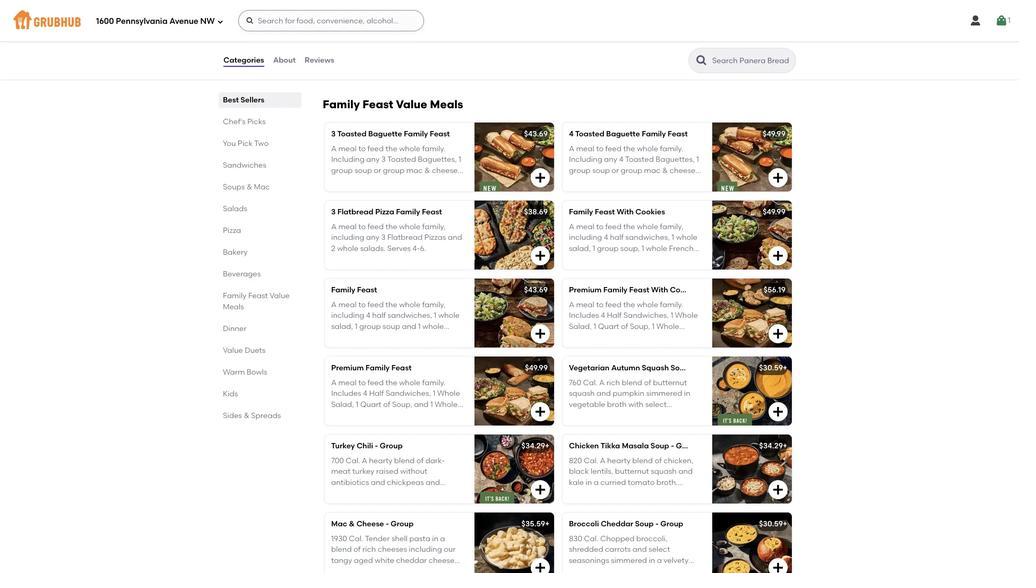 Task type: locate. For each thing, give the bounding box(es) containing it.
0 vertical spatial chocolate
[[627, 255, 665, 264]]

1 vertical spatial family feast value meals
[[223, 291, 290, 312]]

group
[[696, 364, 719, 373], [380, 442, 403, 451], [676, 442, 699, 451], [391, 520, 414, 529], [661, 520, 684, 529]]

serves inside "a meal to feed the whole family, including 4 half sandwiches, 1 whole salad, 1 group soup and 1 whole french baguette. serves 4-6."
[[395, 333, 419, 342]]

to down 3 toasted baguette family feast
[[358, 144, 366, 154]]

feed down 4 toasted baguette family feast
[[606, 144, 622, 154]]

sandwiches, up baguette.
[[386, 389, 431, 398]]

2 vertical spatial value
[[223, 346, 243, 355]]

1 $43.69 from the top
[[524, 129, 548, 138]]

group right masala
[[676, 442, 699, 451]]

1 vertical spatial $49.99
[[763, 208, 786, 217]]

to down family feast with cookies
[[596, 223, 604, 232]]

in down select
[[649, 556, 655, 565]]

0 horizontal spatial half
[[372, 311, 386, 320]]

vegetarian autumn squash soup - group image
[[713, 357, 792, 426]]

cheese, for a meal to feed the whole family. including any 3 toasted baguettes, 1 group soup or group mac & cheese, and 1 whole salad. serves 4-6.
[[432, 166, 460, 175]]

& for sides & spreads
[[244, 411, 249, 421]]

masala
[[622, 442, 649, 451]]

cal. right 160
[[345, 28, 359, 37]]

to for family feast with cookies
[[596, 223, 604, 232]]

& down 4 toasted baguette family feast
[[663, 166, 668, 175]]

0 horizontal spatial allergens:
[[331, 39, 367, 48]]

premium down juice
[[361, 28, 393, 37]]

meal inside a meal to feed the whole family. includes 4 half sandwiches, 1 whole salad, 1 quart of soup, 1 whole french baguette, and 4 chocolate chippers. serves 4-6.
[[576, 301, 595, 310]]

mac & cheese - group image
[[475, 513, 554, 573]]

1 horizontal spatial family feast value meals
[[323, 98, 463, 111]]

cal. inside "90 cal. organic apple juice. allergens: none"
[[580, 28, 594, 37]]

4-
[[424, 177, 431, 186], [662, 177, 669, 186], [413, 244, 420, 253], [627, 266, 634, 275], [420, 333, 428, 342], [631, 344, 638, 353], [420, 411, 428, 420]]

includes down premium family feast
[[331, 389, 361, 398]]

2 none from the left
[[606, 39, 624, 48]]

salad, for baguette,
[[569, 322, 592, 331]]

$49.99 for a meal to feed the whole family, including 4 half sandwiches, 1 whole salad, 1 group soup, 1 whole french baguette and 4 chocolate chipper cookies. serves 4-6.
[[763, 208, 786, 217]]

family, inside a meal to feed the whole family, including any 3 flatbread pizzas and 2 whole salads. serves 4-6.
[[422, 223, 446, 232]]

$34.29 + for turkey chili - group
[[522, 442, 550, 451]]

4- inside "a meal to feed the whole family, including 4 half sandwiches, 1 whole salad, 1 group soup, 1 whole french baguette and 4 chocolate chipper cookies. serves 4-6."
[[627, 266, 634, 275]]

1 horizontal spatial half
[[607, 311, 622, 320]]

to for premium family feast
[[358, 379, 366, 388]]

svg image
[[772, 55, 785, 68], [772, 171, 785, 184], [772, 249, 785, 262], [534, 328, 547, 340], [772, 328, 785, 340], [534, 406, 547, 418], [534, 562, 547, 573]]

1 horizontal spatial of
[[383, 400, 390, 409]]

soup up family feast with cookies
[[592, 166, 610, 175]]

salad, down the family feast
[[331, 322, 353, 331]]

1 horizontal spatial mac
[[331, 520, 347, 529]]

a inside the a meal to feed the whole family. including any 3 toasted baguettes, 1 group soup or group mac & cheese, and 1 whole salad. serves 4-6.
[[331, 144, 337, 154]]

1 horizontal spatial in
[[649, 556, 655, 565]]

main navigation navigation
[[0, 0, 1019, 41]]

the down family feast with cookies
[[623, 223, 635, 232]]

mac up salads tab
[[254, 183, 270, 192]]

Search Panera Bread search field
[[711, 56, 793, 66]]

feed down premium family feast with cookies
[[606, 301, 622, 310]]

feed for premium family feast with cookies
[[606, 301, 622, 310]]

0 horizontal spatial cheese,
[[432, 166, 460, 175]]

french left baguette.
[[331, 333, 356, 342]]

allergens: inside 160 cal. premium orange juice. allergens: none
[[331, 39, 367, 48]]

90 cal. organic apple juice. allergens: none button
[[563, 6, 792, 75]]

none for premium
[[368, 39, 386, 48]]

to inside the a meal to feed the whole family. including any 3 toasted baguettes, 1 group soup or group mac & cheese, and 1 whole salad. serves 4-6.
[[358, 144, 366, 154]]

to for 4 toasted baguette family feast
[[596, 144, 604, 154]]

1 vertical spatial in
[[649, 556, 655, 565]]

& left cheese
[[349, 520, 355, 529]]

to
[[358, 144, 366, 154], [596, 144, 604, 154], [358, 223, 366, 232], [596, 223, 604, 232], [358, 301, 366, 310], [596, 301, 604, 310], [358, 379, 366, 388]]

family. for premium family feast with cookies
[[660, 301, 683, 310]]

0 horizontal spatial cookies
[[636, 208, 665, 217]]

$49.99 for a meal to feed the whole family. including any 4 toasted baguettes, 1 group soup or group mac & cheese, and 1 whole salad. serves 4-6.
[[763, 129, 786, 138]]

including for a meal to feed the whole family. including any 3 toasted baguettes, 1 group soup or group mac & cheese, and 1 whole salad. serves 4-6.
[[331, 155, 365, 164]]

1 horizontal spatial soup,
[[630, 322, 650, 331]]

baguette.
[[358, 411, 393, 420]]

$43.69
[[524, 129, 548, 138], [524, 286, 548, 295]]

including down 3 toasted baguette family feast
[[331, 155, 365, 164]]

svg image
[[969, 14, 982, 27], [995, 14, 1008, 27], [246, 16, 254, 25], [217, 18, 223, 25], [534, 171, 547, 184], [534, 249, 547, 262], [772, 406, 785, 418], [534, 484, 547, 496], [772, 484, 785, 496], [772, 562, 785, 573]]

0 horizontal spatial mac
[[406, 166, 423, 175]]

salad, inside a meal to feed the whole family. includes 4 half sandwiches, 1 whole salad, 1 quart of soup, 1 whole french baguette, and 4 chocolate chippers. serves 4-6.
[[569, 322, 592, 331]]

cookies down chipper
[[670, 286, 700, 295]]

including inside "a meal to feed the whole family, including 4 half sandwiches, 1 whole salad, 1 group soup, 1 whole french baguette and 4 chocolate chipper cookies. serves 4-6."
[[569, 233, 602, 242]]

1 vertical spatial salad,
[[331, 400, 354, 409]]

1 $34.29 + from the left
[[522, 442, 550, 451]]

sandwiches, inside the a meal to feed the whole family. includes 4 half sandwiches, 1 whole salad, 1 quart of soup, and 1 whole french baguette. serves 4-6.
[[386, 389, 431, 398]]

salads tab
[[223, 203, 297, 214]]

salad, inside the a meal to feed the whole family. includes 4 half sandwiches, 1 whole salad, 1 quart of soup, and 1 whole french baguette. serves 4-6.
[[331, 400, 354, 409]]

0 horizontal spatial mac
[[254, 183, 270, 192]]

baguette up the a meal to feed the whole family. including any 3 toasted baguettes, 1 group soup or group mac & cheese, and 1 whole salad. serves 4-6.
[[368, 129, 402, 138]]

includes
[[569, 311, 599, 320], [331, 389, 361, 398]]

0 horizontal spatial in
[[432, 535, 439, 544]]

the
[[386, 144, 397, 154], [623, 144, 635, 154], [386, 223, 397, 232], [623, 223, 635, 232], [386, 301, 397, 310], [623, 301, 635, 310], [386, 379, 397, 388]]

to up 'baguette,' at the right bottom of the page
[[596, 301, 604, 310]]

duets
[[245, 346, 266, 355]]

$43.69 for premium
[[524, 286, 548, 295]]

the for 3 toasted baguette family feast
[[386, 144, 397, 154]]

white
[[375, 556, 394, 565]]

1 $30.59 from the top
[[759, 364, 783, 373]]

0 horizontal spatial a
[[440, 535, 445, 544]]

chipper
[[667, 255, 696, 264]]

family up a meal to feed the whole family, including any 3 flatbread pizzas and 2 whole salads. serves 4-6.
[[396, 208, 420, 217]]

cal. right 1930
[[349, 535, 363, 544]]

4- inside the 'a meal to feed the whole family. including any 4 toasted baguettes, 1 group soup or group mac & cheese, and 1 whole salad. serves 4-6.'
[[662, 177, 669, 186]]

1 horizontal spatial $34.29 +
[[760, 442, 788, 451]]

- right cheese
[[386, 520, 389, 529]]

2 vertical spatial soup
[[635, 520, 654, 529]]

1 vertical spatial of
[[383, 400, 390, 409]]

2 $34.29 from the left
[[760, 442, 783, 451]]

1 vertical spatial half
[[369, 389, 384, 398]]

value up 3 toasted baguette family feast
[[396, 98, 427, 111]]

any
[[366, 155, 380, 164], [604, 155, 618, 164], [366, 233, 380, 242]]

half up baguette.
[[369, 389, 384, 398]]

a inside a meal to feed the whole family, including any 3 flatbread pizzas and 2 whole salads. serves 4-6.
[[331, 223, 337, 232]]

including up 2
[[331, 233, 364, 242]]

our
[[444, 546, 456, 555]]

1 vertical spatial quart
[[360, 400, 382, 409]]

1 vertical spatial premium
[[569, 286, 602, 295]]

0 vertical spatial sandwiches,
[[626, 233, 670, 242]]

1 vertical spatial pizza
[[223, 226, 241, 235]]

half
[[610, 233, 624, 242], [372, 311, 386, 320]]

reviews button
[[304, 41, 335, 80]]

chef's picks tab
[[223, 116, 297, 127]]

meal inside the a meal to feed the whole family. includes 4 half sandwiches, 1 whole salad, 1 quart of soup, and 1 whole french baguette. serves 4-6.
[[338, 379, 357, 388]]

pizza up a meal to feed the whole family, including any 3 flatbread pizzas and 2 whole salads. serves 4-6.
[[375, 208, 394, 217]]

any down 4 toasted baguette family feast
[[604, 155, 618, 164]]

& right soups
[[247, 183, 252, 192]]

0 vertical spatial soup,
[[630, 322, 650, 331]]

meal for a meal to feed the whole family. including any 4 toasted baguettes, 1 group soup or group mac & cheese, and 1 whole salad. serves 4-6.
[[576, 144, 595, 154]]

1 horizontal spatial with
[[651, 286, 668, 295]]

meal down the family feast
[[338, 301, 357, 310]]

cheese, inside the 'a meal to feed the whole family. including any 4 toasted baguettes, 1 group soup or group mac & cheese, and 1 whole salad. serves 4-6.'
[[670, 166, 698, 175]]

select
[[649, 546, 670, 555]]

2 or from the left
[[612, 166, 619, 175]]

feed inside the a meal to feed the whole family. including any 3 toasted baguettes, 1 group soup or group mac & cheese, and 1 whole salad. serves 4-6.
[[368, 144, 384, 154]]

any inside the 'a meal to feed the whole family. including any 4 toasted baguettes, 1 group soup or group mac & cheese, and 1 whole salad. serves 4-6.'
[[604, 155, 618, 164]]

1 vertical spatial $30.59 +
[[759, 520, 788, 529]]

baguette up the 'a meal to feed the whole family. including any 4 toasted baguettes, 1 group soup or group mac & cheese, and 1 whole salad. serves 4-6.'
[[606, 129, 640, 138]]

family feast with cookies
[[569, 208, 665, 217]]

bowls
[[247, 368, 267, 377]]

feed inside "a meal to feed the whole family, including 4 half sandwiches, 1 whole salad, 1 group soup and 1 whole french baguette. serves 4-6."
[[368, 301, 384, 310]]

chocolate
[[627, 255, 665, 264], [655, 333, 693, 342]]

to for 3 toasted baguette family feast
[[358, 144, 366, 154]]

squash
[[642, 364, 669, 373]]

a meal to feed the whole family, including 4 half sandwiches, 1 whole salad, 1 group soup, 1 whole french baguette and 4 chocolate chipper cookies. serves 4-6.
[[569, 223, 698, 275]]

half up 'baguette,' at the right bottom of the page
[[607, 311, 622, 320]]

in
[[432, 535, 439, 544], [649, 556, 655, 565]]

& inside the 'a meal to feed the whole family. including any 4 toasted baguettes, 1 group soup or group mac & cheese, and 1 whole salad. serves 4-6.'
[[663, 166, 668, 175]]

4
[[569, 129, 574, 138], [619, 155, 624, 164], [604, 233, 608, 242], [621, 255, 625, 264], [366, 311, 371, 320], [601, 311, 605, 320], [649, 333, 653, 342], [363, 389, 367, 398]]

0 vertical spatial $30.59
[[759, 364, 783, 373]]

2 $43.69 from the top
[[524, 286, 548, 295]]

0 horizontal spatial family feast value meals
[[223, 291, 290, 312]]

sandwiches, down premium family feast with cookies
[[624, 311, 669, 320]]

to inside a meal to feed the whole family, including any 3 flatbread pizzas and 2 whole salads. serves 4-6.
[[358, 223, 366, 232]]

premium family feast with cookies image
[[713, 279, 792, 348]]

0 vertical spatial cheese
[[429, 556, 455, 565]]

allergens: down cheddar
[[390, 567, 425, 573]]

quart inside a meal to feed the whole family. includes 4 half sandwiches, 1 whole salad, 1 quart of soup, 1 whole french baguette, and 4 chocolate chippers. serves 4-6.
[[598, 322, 619, 331]]

1 vertical spatial cookies
[[670, 286, 700, 295]]

group up broccoli,
[[661, 520, 684, 529]]

feast inside tab
[[248, 291, 268, 301]]

family inside family feast value meals
[[223, 291, 247, 301]]

of
[[621, 322, 628, 331], [383, 400, 390, 409], [354, 546, 361, 555]]

cal. inside 830 cal. chopped broccoli, shredded carrots and select seasonings simmered in a velvety smooth cheese sauce.  serves
[[584, 535, 599, 544]]

mac inside the a meal to feed the whole family. including any 3 toasted baguettes, 1 group soup or group mac & cheese, and 1 whole salad. serves 4-6.
[[406, 166, 423, 175]]

allergens: inside "90 cal. organic apple juice. allergens: none"
[[569, 39, 604, 48]]

6. inside the a meal to feed the whole family. including any 3 toasted baguettes, 1 group soup or group mac & cheese, and 1 whole salad. serves 4-6.
[[431, 177, 437, 186]]

sauce. inside 1930 cal. tender shell pasta in a blend of rich cheeses including our tangy aged white cheddar cheese sauce. serves 4. allergens: conta
[[331, 567, 355, 573]]

sandwiches,
[[624, 311, 669, 320], [386, 389, 431, 398]]

bakery
[[223, 248, 248, 257]]

none inside 160 cal. premium orange juice. allergens: none
[[368, 39, 386, 48]]

1 salad. from the left
[[375, 177, 397, 186]]

family. for 3 toasted baguette family feast
[[422, 144, 446, 154]]

vegetarian autumn squash soup - group
[[569, 364, 719, 373]]

+ for turkey chili - group
[[545, 442, 550, 451]]

blend
[[331, 546, 352, 555]]

& inside sides & spreads tab
[[244, 411, 249, 421]]

salad. up 3 flatbread pizza family feast
[[375, 177, 397, 186]]

any inside a meal to feed the whole family, including any 3 flatbread pizzas and 2 whole salads. serves 4-6.
[[366, 233, 380, 242]]

includes inside the a meal to feed the whole family. includes 4 half sandwiches, 1 whole salad, 1 quart of soup, and 1 whole french baguette. serves 4-6.
[[331, 389, 361, 398]]

value up 'warm'
[[223, 346, 243, 355]]

2 baguettes, from the left
[[656, 155, 695, 164]]

categories
[[224, 56, 264, 65]]

1 baguettes, from the left
[[418, 155, 457, 164]]

4- inside a meal to feed the whole family. includes 4 half sandwiches, 1 whole salad, 1 quart of soup, 1 whole french baguette, and 4 chocolate chippers. serves 4-6.
[[631, 344, 638, 353]]

half up baguette.
[[372, 311, 386, 320]]

the for premium family feast with cookies
[[623, 301, 635, 310]]

salad, up chippers.
[[569, 322, 592, 331]]

1 none from the left
[[368, 39, 386, 48]]

soup for 3
[[355, 166, 372, 175]]

family. for premium family feast
[[422, 379, 446, 388]]

4 toasted baguette family feast image
[[713, 123, 792, 192]]

& for mac & cheese - group
[[349, 520, 355, 529]]

2 baguette from the left
[[606, 129, 640, 138]]

the inside "a meal to feed the whole family, including 4 half sandwiches, 1 whole salad, 1 group soup, 1 whole french baguette and 4 chocolate chipper cookies. serves 4-6."
[[623, 223, 635, 232]]

sides & spreads tab
[[223, 410, 297, 422]]

serves inside the a meal to feed the whole family. includes 4 half sandwiches, 1 whole salad, 1 quart of soup, and 1 whole french baguette. serves 4-6.
[[395, 411, 418, 420]]

orange juice image
[[475, 6, 554, 75]]

0 horizontal spatial baguette
[[368, 129, 402, 138]]

meals inside tab
[[223, 303, 244, 312]]

feed inside the 'a meal to feed the whole family. including any 4 toasted baguettes, 1 group soup or group mac & cheese, and 1 whole salad. serves 4-6.'
[[606, 144, 622, 154]]

soup, up baguette.
[[392, 400, 413, 409]]

2 $30.59 from the top
[[759, 520, 783, 529]]

1 mac from the left
[[406, 166, 423, 175]]

serves inside the a meal to feed the whole family. including any 3 toasted baguettes, 1 group soup or group mac & cheese, and 1 whole salad. serves 4-6.
[[399, 177, 422, 186]]

1930 cal. tender shell pasta in a blend of rich cheeses including our tangy aged white cheddar cheese sauce. serves 4. allergens: conta
[[331, 535, 460, 573]]

0 vertical spatial includes
[[569, 311, 599, 320]]

and inside the a meal to feed the whole family. including any 3 toasted baguettes, 1 group soup or group mac & cheese, and 1 whole salad. serves 4-6.
[[331, 177, 346, 186]]

mac inside tab
[[254, 183, 270, 192]]

4 inside the a meal to feed the whole family. includes 4 half sandwiches, 1 whole salad, 1 quart of soup, and 1 whole french baguette. serves 4-6.
[[363, 389, 367, 398]]

family feast with cookies image
[[713, 201, 792, 270]]

svg image for a meal to feed the whole family. includes 4 half sandwiches, 1 whole salad, 1 quart of soup, and 1 whole french baguette. serves 4-6.
[[534, 406, 547, 418]]

- right squash
[[691, 364, 694, 373]]

soup, for serves
[[392, 400, 413, 409]]

sauce. down tangy
[[331, 567, 355, 573]]

2 cheese, from the left
[[670, 166, 698, 175]]

soup for masala
[[651, 442, 669, 451]]

160
[[331, 28, 343, 37]]

meal down 3 toasted baguette family feast
[[338, 144, 357, 154]]

0 vertical spatial family feast value meals
[[323, 98, 463, 111]]

-
[[691, 364, 694, 373], [375, 442, 378, 451], [671, 442, 674, 451], [386, 520, 389, 529], [656, 520, 659, 529]]

of for and
[[621, 322, 628, 331]]

1 horizontal spatial sandwiches,
[[624, 311, 669, 320]]

soup right squash
[[671, 364, 689, 373]]

you pick two
[[223, 139, 269, 148]]

1 vertical spatial value
[[270, 291, 290, 301]]

1 vertical spatial soup,
[[392, 400, 413, 409]]

0 horizontal spatial salad,
[[331, 400, 354, 409]]

1 including from the left
[[331, 155, 365, 164]]

2 vertical spatial premium
[[331, 364, 364, 373]]

of left rich
[[354, 546, 361, 555]]

& for soups & mac
[[247, 183, 252, 192]]

to inside the 'a meal to feed the whole family. including any 4 toasted baguettes, 1 group soup or group mac & cheese, and 1 whole salad. serves 4-6.'
[[596, 144, 604, 154]]

allergens: for 160
[[331, 39, 367, 48]]

1 horizontal spatial meals
[[430, 98, 463, 111]]

0 vertical spatial half
[[607, 311, 622, 320]]

0 horizontal spatial quart
[[360, 400, 382, 409]]

0 horizontal spatial none
[[368, 39, 386, 48]]

chocolate down "soup,"
[[627, 255, 665, 264]]

0 vertical spatial soup
[[671, 364, 689, 373]]

flatbread up salads.
[[338, 208, 374, 217]]

feed inside "a meal to feed the whole family, including 4 half sandwiches, 1 whole salad, 1 group soup, 1 whole french baguette and 4 chocolate chipper cookies. serves 4-6."
[[606, 223, 622, 232]]

sandwiches,
[[626, 233, 670, 242], [388, 311, 432, 320]]

any for a meal to feed the whole family, including any 3 flatbread pizzas and 2 whole salads. serves 4-6.
[[366, 233, 380, 242]]

1 horizontal spatial allergens:
[[390, 567, 425, 573]]

half inside the a meal to feed the whole family. includes 4 half sandwiches, 1 whole salad, 1 quart of soup, and 1 whole french baguette. serves 4-6.
[[369, 389, 384, 398]]

1 horizontal spatial salad,
[[569, 322, 592, 331]]

including up baguette
[[569, 233, 602, 242]]

you
[[223, 139, 236, 148]]

1 vertical spatial $30.59
[[759, 520, 783, 529]]

0 horizontal spatial $34.29 +
[[522, 442, 550, 451]]

french
[[669, 244, 694, 253], [331, 333, 356, 342], [569, 333, 594, 342], [331, 411, 356, 420]]

4 inside "a meal to feed the whole family, including 4 half sandwiches, 1 whole salad, 1 group soup and 1 whole french baguette. serves 4-6."
[[366, 311, 371, 320]]

& down 3 toasted baguette family feast
[[425, 166, 430, 175]]

tangy
[[331, 556, 352, 565]]

shell
[[392, 535, 408, 544]]

seasonings
[[569, 556, 609, 565]]

cookies
[[636, 208, 665, 217], [670, 286, 700, 295]]

0 vertical spatial flatbread
[[338, 208, 374, 217]]

soup down 3 toasted baguette family feast
[[355, 166, 372, 175]]

2 mac from the left
[[644, 166, 661, 175]]

a inside a meal to feed the whole family. includes 4 half sandwiches, 1 whole salad, 1 quart of soup, 1 whole french baguette, and 4 chocolate chippers. serves 4-6.
[[569, 301, 575, 310]]

baguette
[[368, 129, 402, 138], [606, 129, 640, 138]]

orange juice
[[331, 13, 381, 22]]

1 vertical spatial sandwiches,
[[388, 311, 432, 320]]

family, inside "a meal to feed the whole family, including 4 half sandwiches, 1 whole salad, 1 group soup and 1 whole french baguette. serves 4-6."
[[422, 301, 446, 310]]

1 horizontal spatial cheese
[[598, 567, 624, 573]]

1 horizontal spatial including
[[569, 155, 602, 164]]

soup
[[355, 166, 372, 175], [592, 166, 610, 175], [383, 322, 400, 331]]

2 salad. from the left
[[613, 177, 635, 186]]

of up baguette.
[[383, 400, 390, 409]]

best sellers
[[223, 96, 264, 105]]

the inside "a meal to feed the whole family, including 4 half sandwiches, 1 whole salad, 1 group soup and 1 whole french baguette. serves 4-6."
[[386, 301, 397, 310]]

1 baguette from the left
[[368, 129, 402, 138]]

1 $30.59 + from the top
[[759, 364, 788, 373]]

+
[[783, 364, 788, 373], [545, 442, 550, 451], [783, 442, 788, 451], [545, 520, 550, 529], [783, 520, 788, 529]]

whole inside the a meal to feed the whole family. includes 4 half sandwiches, 1 whole salad, 1 quart of soup, and 1 whole french baguette. serves 4-6.
[[399, 379, 421, 388]]

0 horizontal spatial half
[[369, 389, 384, 398]]

the for 4 toasted baguette family feast
[[623, 144, 635, 154]]

half inside a meal to feed the whole family. includes 4 half sandwiches, 1 whole salad, 1 quart of soup, 1 whole french baguette, and 4 chocolate chippers. serves 4-6.
[[607, 311, 622, 320]]

pizza down the salads
[[223, 226, 241, 235]]

salad, inside "a meal to feed the whole family, including 4 half sandwiches, 1 whole salad, 1 group soup and 1 whole french baguette. serves 4-6."
[[331, 322, 353, 331]]

the for family feast
[[386, 301, 397, 310]]

1 cheese, from the left
[[432, 166, 460, 175]]

whole
[[399, 144, 421, 154], [637, 144, 658, 154], [352, 177, 373, 186], [590, 177, 611, 186], [399, 223, 421, 232], [637, 223, 658, 232], [676, 233, 698, 242], [337, 244, 359, 253], [646, 244, 668, 253], [399, 301, 421, 310], [637, 301, 658, 310], [438, 311, 460, 320], [423, 322, 444, 331], [399, 379, 421, 388]]

the down premium family feast
[[386, 379, 397, 388]]

feed down premium family feast
[[368, 379, 384, 388]]

feed down family feast with cookies
[[606, 223, 622, 232]]

meal inside "a meal to feed the whole family, including 4 half sandwiches, 1 whole salad, 1 group soup and 1 whole french baguette. serves 4-6."
[[338, 301, 357, 310]]

2 $30.59 + from the top
[[759, 520, 788, 529]]

1 vertical spatial includes
[[331, 389, 361, 398]]

salad, up turkey
[[331, 400, 354, 409]]

a
[[440, 535, 445, 544], [657, 556, 662, 565]]

value
[[396, 98, 427, 111], [270, 291, 290, 301], [223, 346, 243, 355]]

1 vertical spatial soup
[[651, 442, 669, 451]]

& right sides
[[244, 411, 249, 421]]

family feast
[[331, 286, 377, 295]]

family
[[323, 98, 360, 111], [404, 129, 428, 138], [642, 129, 666, 138], [396, 208, 420, 217], [569, 208, 593, 217], [331, 286, 355, 295], [604, 286, 628, 295], [223, 291, 247, 301], [366, 364, 390, 373]]

the down 4 toasted baguette family feast
[[623, 144, 635, 154]]

4 inside the 'a meal to feed the whole family. including any 4 toasted baguettes, 1 group soup or group mac & cheese, and 1 whole salad. serves 4-6.'
[[619, 155, 624, 164]]

1 $34.29 from the left
[[522, 442, 545, 451]]

soup, for 4
[[630, 322, 650, 331]]

2 horizontal spatial value
[[396, 98, 427, 111]]

1 vertical spatial salad,
[[331, 322, 353, 331]]

broccoli
[[569, 520, 599, 529]]

includes inside a meal to feed the whole family. includes 4 half sandwiches, 1 whole salad, 1 quart of soup, 1 whole french baguette, and 4 chocolate chippers. serves 4-6.
[[569, 311, 599, 320]]

family. inside the 'a meal to feed the whole family. including any 4 toasted baguettes, 1 group soup or group mac & cheese, and 1 whole salad. serves 4-6.'
[[660, 144, 683, 154]]

french up chippers.
[[569, 333, 594, 342]]

1 horizontal spatial value
[[270, 291, 290, 301]]

feed
[[368, 144, 384, 154], [606, 144, 622, 154], [368, 223, 384, 232], [606, 223, 622, 232], [368, 301, 384, 310], [606, 301, 622, 310], [368, 379, 384, 388]]

soup up broccoli,
[[635, 520, 654, 529]]

none for organic
[[606, 39, 624, 48]]

0 vertical spatial a
[[440, 535, 445, 544]]

svg image for a meal to feed the whole family. includes 4 half sandwiches, 1 whole salad, 1 quart of soup, 1 whole french baguette, and 4 chocolate chippers. serves 4-6.
[[772, 328, 785, 340]]

value down beverages tab
[[270, 291, 290, 301]]

3 inside the a meal to feed the whole family. including any 3 toasted baguettes, 1 group soup or group mac & cheese, and 1 whole salad. serves 4-6.
[[381, 155, 386, 164]]

categories button
[[223, 41, 265, 80]]

0 vertical spatial $49.99
[[763, 129, 786, 138]]

the down premium family feast with cookies
[[623, 301, 635, 310]]

mac down 4 toasted baguette family feast
[[644, 166, 661, 175]]

to for premium family feast with cookies
[[596, 301, 604, 310]]

allergens: down 160
[[331, 39, 367, 48]]

baguettes, inside the 'a meal to feed the whole family. including any 4 toasted baguettes, 1 group soup or group mac & cheese, and 1 whole salad. serves 4-6.'
[[656, 155, 695, 164]]

0 vertical spatial of
[[621, 322, 628, 331]]

0 horizontal spatial salad.
[[375, 177, 397, 186]]

of inside the a meal to feed the whole family. includes 4 half sandwiches, 1 whole salad, 1 quart of soup, and 1 whole french baguette. serves 4-6.
[[383, 400, 390, 409]]

sandwiches
[[223, 161, 266, 170]]

sandwiches, for and
[[388, 311, 432, 320]]

1 or from the left
[[374, 166, 381, 175]]

cheese down 'our'
[[429, 556, 455, 565]]

2 horizontal spatial allergens:
[[569, 39, 604, 48]]

&
[[425, 166, 430, 175], [663, 166, 668, 175], [247, 183, 252, 192], [244, 411, 249, 421], [349, 520, 355, 529]]

svg image for a meal to feed the whole family. including any 4 toasted baguettes, 1 group soup or group mac & cheese, and 1 whole salad. serves 4-6.
[[772, 171, 785, 184]]

serves inside a meal to feed the whole family. includes 4 half sandwiches, 1 whole salad, 1 quart of soup, 1 whole french baguette, and 4 chocolate chippers. serves 4-6.
[[606, 344, 629, 353]]

any down 3 toasted baguette family feast
[[366, 155, 380, 164]]

0 horizontal spatial meals
[[223, 303, 244, 312]]

soup right masala
[[651, 442, 669, 451]]

sandwiches, up "soup,"
[[626, 233, 670, 242]]

salad. inside the 'a meal to feed the whole family. including any 4 toasted baguettes, 1 group soup or group mac & cheese, and 1 whole salad. serves 4-6.'
[[613, 177, 635, 186]]

meal inside the 'a meal to feed the whole family. including any 4 toasted baguettes, 1 group soup or group mac & cheese, and 1 whole salad. serves 4-6.'
[[576, 144, 595, 154]]

of for baguette.
[[383, 400, 390, 409]]

of up 'baguette,' at the right bottom of the page
[[621, 322, 628, 331]]

0 horizontal spatial includes
[[331, 389, 361, 398]]

0 horizontal spatial of
[[354, 546, 361, 555]]

feed inside a meal to feed the whole family. includes 4 half sandwiches, 1 whole salad, 1 quart of soup, 1 whole french baguette, and 4 chocolate chippers. serves 4-6.
[[606, 301, 622, 310]]

cookies up "a meal to feed the whole family, including 4 half sandwiches, 1 whole salad, 1 group soup, 1 whole french baguette and 4 chocolate chipper cookies. serves 4-6."
[[636, 208, 665, 217]]

chicken tikka masala soup - group image
[[713, 435, 792, 504]]

meal down premium family feast
[[338, 379, 357, 388]]

$43.69 for 4
[[524, 129, 548, 138]]

family,
[[422, 223, 446, 232], [660, 223, 684, 232], [422, 301, 446, 310]]

1 horizontal spatial flatbread
[[387, 233, 423, 242]]

includes up chippers.
[[569, 311, 599, 320]]

or for 3
[[374, 166, 381, 175]]

none down juice
[[368, 39, 386, 48]]

1 horizontal spatial none
[[606, 39, 624, 48]]

two
[[254, 139, 269, 148]]

best
[[223, 96, 239, 105]]

2 $34.29 + from the left
[[760, 442, 788, 451]]

0 horizontal spatial soup,
[[392, 400, 413, 409]]

salad. up family feast with cookies
[[613, 177, 635, 186]]

1 vertical spatial chocolate
[[655, 333, 693, 342]]

feed for family feast
[[368, 301, 384, 310]]

family.
[[422, 144, 446, 154], [660, 144, 683, 154], [660, 301, 683, 310], [422, 379, 446, 388]]

to down the family feast
[[358, 301, 366, 310]]

including
[[331, 155, 365, 164], [569, 155, 602, 164]]

a for a meal to feed the whole family, including 4 half sandwiches, 1 whole salad, 1 group soup and 1 whole french baguette. serves 4-6.
[[331, 301, 337, 310]]

cal. inside 1930 cal. tender shell pasta in a blend of rich cheeses including our tangy aged white cheddar cheese sauce. serves 4. allergens: conta
[[349, 535, 363, 544]]

0 vertical spatial half
[[610, 233, 624, 242]]

dinner tab
[[223, 323, 297, 334]]

mac
[[254, 183, 270, 192], [331, 520, 347, 529]]

2 horizontal spatial of
[[621, 322, 628, 331]]

soup, inside the a meal to feed the whole family. includes 4 half sandwiches, 1 whole salad, 1 quart of soup, and 1 whole french baguette. serves 4-6.
[[392, 400, 413, 409]]

turkey chili - group image
[[475, 435, 554, 504]]

mac for 3
[[406, 166, 423, 175]]

and inside a meal to feed the whole family, including any 3 flatbread pizzas and 2 whole salads. serves 4-6.
[[448, 233, 462, 242]]

1 vertical spatial meals
[[223, 303, 244, 312]]

feed for family feast with cookies
[[606, 223, 622, 232]]

meal for a meal to feed the whole family, including any 3 flatbread pizzas and 2 whole salads. serves 4-6.
[[338, 223, 357, 232]]

salads
[[223, 204, 247, 213]]

a inside the a meal to feed the whole family. includes 4 half sandwiches, 1 whole salad, 1 quart of soup, and 1 whole french baguette. serves 4-6.
[[331, 379, 337, 388]]

allergens: down the 90
[[569, 39, 604, 48]]

cheese
[[429, 556, 455, 565], [598, 567, 624, 573]]

the up baguette.
[[386, 301, 397, 310]]

and
[[331, 177, 346, 186], [569, 177, 583, 186], [448, 233, 462, 242], [605, 255, 619, 264], [402, 322, 416, 331], [633, 333, 647, 342], [414, 400, 429, 409], [633, 546, 647, 555]]

whole
[[675, 311, 698, 320], [657, 322, 679, 331], [437, 389, 460, 398], [435, 400, 458, 409]]

flatbread left pizzas
[[387, 233, 423, 242]]

sandwiches, inside "a meal to feed the whole family, including 4 half sandwiches, 1 whole salad, 1 group soup, 1 whole french baguette and 4 chocolate chipper cookies. serves 4-6."
[[626, 233, 670, 242]]

+ for mac & cheese - group
[[545, 520, 550, 529]]

1 horizontal spatial sandwiches,
[[626, 233, 670, 242]]

1 horizontal spatial or
[[612, 166, 619, 175]]

mac for 4
[[644, 166, 661, 175]]

6. inside a meal to feed the whole family, including any 3 flatbread pizzas and 2 whole salads. serves 4-6.
[[420, 244, 426, 253]]

group right chili
[[380, 442, 403, 451]]

sauce. down 'simmered'
[[626, 567, 649, 573]]

0 vertical spatial quart
[[598, 322, 619, 331]]

a inside 1930 cal. tender shell pasta in a blend of rich cheeses including our tangy aged white cheddar cheese sauce. serves 4. allergens: conta
[[440, 535, 445, 544]]

0 horizontal spatial soup
[[355, 166, 372, 175]]

soup, up 'baguette,' at the right bottom of the page
[[630, 322, 650, 331]]

0 vertical spatial sandwiches,
[[624, 311, 669, 320]]

none down 'organic'
[[606, 39, 624, 48]]

1 horizontal spatial baguettes,
[[656, 155, 695, 164]]

cal. right the 90
[[580, 28, 594, 37]]

juice.
[[423, 28, 442, 37]]

premium down cookies.
[[569, 286, 602, 295]]

meal
[[338, 144, 357, 154], [576, 144, 595, 154], [338, 223, 357, 232], [576, 223, 595, 232], [338, 301, 357, 310], [576, 301, 595, 310], [338, 379, 357, 388]]

a inside the 'a meal to feed the whole family. including any 4 toasted baguettes, 1 group soup or group mac & cheese, and 1 whole salad. serves 4-6.'
[[569, 144, 575, 154]]

1 horizontal spatial cheese,
[[670, 166, 698, 175]]

1 sauce. from the left
[[331, 567, 355, 573]]

cal. for tender
[[349, 535, 363, 544]]

baguette for 3
[[368, 129, 402, 138]]

includes for french
[[331, 389, 361, 398]]

to inside "a meal to feed the whole family, including 4 half sandwiches, 1 whole salad, 1 group soup, 1 whole french baguette and 4 chocolate chipper cookies. serves 4-6."
[[596, 223, 604, 232]]

serves inside a meal to feed the whole family, including any 3 flatbread pizzas and 2 whole salads. serves 4-6.
[[387, 244, 411, 253]]

cheese down 'simmered'
[[598, 567, 624, 573]]

smooth
[[569, 567, 596, 573]]

cheese, inside the a meal to feed the whole family. including any 3 toasted baguettes, 1 group soup or group mac & cheese, and 1 whole salad. serves 4-6.
[[432, 166, 460, 175]]

a inside 830 cal. chopped broccoli, shredded carrots and select seasonings simmered in a velvety smooth cheese sauce.  serves
[[657, 556, 662, 565]]

any up salads.
[[366, 233, 380, 242]]

soups & mac tab
[[223, 182, 297, 193]]

0 vertical spatial in
[[432, 535, 439, 544]]

0 horizontal spatial sandwiches,
[[388, 311, 432, 320]]

a for a meal to feed the whole family, including 4 half sandwiches, 1 whole salad, 1 group soup, 1 whole french baguette and 4 chocolate chipper cookies. serves 4-6.
[[569, 223, 575, 232]]

a for a meal to feed the whole family. including any 3 toasted baguettes, 1 group soup or group mac & cheese, and 1 whole salad. serves 4-6.
[[331, 144, 337, 154]]

2 vertical spatial of
[[354, 546, 361, 555]]

or inside the a meal to feed the whole family. including any 3 toasted baguettes, 1 group soup or group mac & cheese, and 1 whole salad. serves 4-6.
[[374, 166, 381, 175]]

family. inside the a meal to feed the whole family. including any 3 toasted baguettes, 1 group soup or group mac & cheese, and 1 whole salad. serves 4-6.
[[422, 144, 446, 154]]

90 cal. organic apple juice. allergens: none
[[569, 28, 672, 48]]

meal inside a meal to feed the whole family, including any 3 flatbread pizzas and 2 whole salads. serves 4-6.
[[338, 223, 357, 232]]

french up chipper
[[669, 244, 694, 253]]

value duets
[[223, 346, 266, 355]]

family feast value meals
[[323, 98, 463, 111], [223, 291, 290, 312]]

mac inside the 'a meal to feed the whole family. including any 4 toasted baguettes, 1 group soup or group mac & cheese, and 1 whole salad. serves 4-6.'
[[644, 166, 661, 175]]

1 vertical spatial sandwiches,
[[386, 389, 431, 398]]

1 vertical spatial a
[[657, 556, 662, 565]]

1 horizontal spatial salad,
[[569, 244, 591, 253]]

0 vertical spatial salad,
[[569, 322, 592, 331]]

$30.59
[[759, 364, 783, 373], [759, 520, 783, 529]]

1 vertical spatial cheese
[[598, 567, 624, 573]]

0 horizontal spatial including
[[331, 155, 365, 164]]

2 sauce. from the left
[[626, 567, 649, 573]]

serves inside the 'a meal to feed the whole family. including any 4 toasted baguettes, 1 group soup or group mac & cheese, and 1 whole salad. serves 4-6.'
[[636, 177, 660, 186]]

and inside "a meal to feed the whole family, including 4 half sandwiches, 1 whole salad, 1 group soup, 1 whole french baguette and 4 chocolate chipper cookies. serves 4-6."
[[605, 255, 619, 264]]

2 horizontal spatial soup
[[592, 166, 610, 175]]

feed inside a meal to feed the whole family, including any 3 flatbread pizzas and 2 whole salads. serves 4-6.
[[368, 223, 384, 232]]

0 vertical spatial cookies
[[636, 208, 665, 217]]

organic apple juice image
[[713, 6, 792, 75]]

0 horizontal spatial pizza
[[223, 226, 241, 235]]

meal down 3 flatbread pizza family feast
[[338, 223, 357, 232]]

$30.59 +
[[759, 364, 788, 373], [759, 520, 788, 529]]

meal up baguette
[[576, 223, 595, 232]]

2 including from the left
[[569, 155, 602, 164]]

& inside soups & mac tab
[[247, 183, 252, 192]]

including inside the 'a meal to feed the whole family. including any 4 toasted baguettes, 1 group soup or group mac & cheese, and 1 whole salad. serves 4-6.'
[[569, 155, 602, 164]]



Task type: vqa. For each thing, say whether or not it's contained in the screenshot.
A meal to feed the whole family. Including any 3 Toasted Baguettes, 1 group soup or group mac & cheese, and 1 whole salad. Serves 4-6.
yes



Task type: describe. For each thing, give the bounding box(es) containing it.
french inside a meal to feed the whole family. includes 4 half sandwiches, 1 whole salad, 1 quart of soup, 1 whole french baguette, and 4 chocolate chippers. serves 4-6.
[[569, 333, 594, 342]]

orange
[[331, 13, 359, 22]]

4 toasted baguette family feast
[[569, 129, 688, 138]]

1 inside button
[[1008, 16, 1011, 25]]

the for 3 flatbread pizza family feast
[[386, 223, 397, 232]]

3 toasted baguette family feast
[[331, 129, 450, 138]]

allergens: inside 1930 cal. tender shell pasta in a blend of rich cheeses including our tangy aged white cheddar cheese sauce. serves 4. allergens: conta
[[390, 567, 425, 573]]

a meal to feed the whole family, including any 3 flatbread pizzas and 2 whole salads. serves 4-6.
[[331, 223, 462, 253]]

includes for baguette,
[[569, 311, 599, 320]]

sauce. inside 830 cal. chopped broccoli, shredded carrots and select seasonings simmered in a velvety smooth cheese sauce.  serves
[[626, 567, 649, 573]]

family, for family
[[422, 223, 446, 232]]

dinner
[[223, 324, 247, 333]]

french inside the a meal to feed the whole family. includes 4 half sandwiches, 1 whole salad, 1 quart of soup, and 1 whole french baguette. serves 4-6.
[[331, 411, 356, 420]]

beverages
[[223, 270, 261, 279]]

cal. for organic
[[580, 28, 594, 37]]

autumn
[[611, 364, 640, 373]]

4- inside the a meal to feed the whole family. including any 3 toasted baguettes, 1 group soup or group mac & cheese, and 1 whole salad. serves 4-6.
[[424, 177, 431, 186]]

turkey chili - group
[[331, 442, 403, 451]]

salads.
[[360, 244, 386, 253]]

kids tab
[[223, 389, 297, 400]]

sandwiches tab
[[223, 160, 297, 171]]

soup inside "a meal to feed the whole family, including 4 half sandwiches, 1 whole salad, 1 group soup and 1 whole french baguette. serves 4-6."
[[383, 322, 400, 331]]

search icon image
[[696, 54, 708, 67]]

family feast value meals tab
[[223, 290, 297, 313]]

about button
[[273, 41, 296, 80]]

feed for premium family feast
[[368, 379, 384, 388]]

+ for vegetarian autumn squash soup - group
[[783, 364, 788, 373]]

beverages tab
[[223, 269, 297, 280]]

broccoli cheddar soup - group
[[569, 520, 684, 529]]

$34.29 for turkey chili - group
[[522, 442, 545, 451]]

the for family feast with cookies
[[623, 223, 635, 232]]

chili
[[357, 442, 373, 451]]

chippers.
[[569, 344, 604, 353]]

sandwiches, for 1
[[624, 311, 669, 320]]

and inside "a meal to feed the whole family, including 4 half sandwiches, 1 whole salad, 1 group soup and 1 whole french baguette. serves 4-6."
[[402, 322, 416, 331]]

a meal to feed the whole family. includes 4 half sandwiches, 1 whole salad, 1 quart of soup, and 1 whole french baguette. serves 4-6.
[[331, 379, 460, 420]]

cheddar
[[601, 520, 634, 529]]

the for premium family feast
[[386, 379, 397, 388]]

premium for a meal to feed the whole family. includes 4 half sandwiches, 1 whole salad, 1 quart of soup, 1 whole french baguette, and 4 chocolate chippers. serves 4-6.
[[569, 286, 602, 295]]

family down reviews button
[[323, 98, 360, 111]]

whole inside a meal to feed the whole family. includes 4 half sandwiches, 1 whole salad, 1 quart of soup, 1 whole french baguette, and 4 chocolate chippers. serves 4-6.
[[637, 301, 658, 310]]

group up shell
[[391, 520, 414, 529]]

- right masala
[[671, 442, 674, 451]]

salad. for 3
[[375, 177, 397, 186]]

juice.
[[651, 28, 672, 37]]

mac & cheese - group
[[331, 520, 414, 529]]

chicken tikka masala soup - group
[[569, 442, 699, 451]]

6. inside "a meal to feed the whole family, including 4 half sandwiches, 1 whole salad, 1 group soup, 1 whole french baguette and 4 chocolate chipper cookies. serves 4-6."
[[634, 266, 641, 275]]

toasted inside the a meal to feed the whole family. including any 3 toasted baguettes, 1 group soup or group mac & cheese, and 1 whole salad. serves 4-6.
[[387, 155, 416, 164]]

a for a meal to feed the whole family, including any 3 flatbread pizzas and 2 whole salads. serves 4-6.
[[331, 223, 337, 232]]

premium for a meal to feed the whole family. includes 4 half sandwiches, 1 whole salad, 1 quart of soup, and 1 whole french baguette. serves 4-6.
[[331, 364, 364, 373]]

$49.99 for a meal to feed the whole family. includes 4 half sandwiches, 1 whole salad, 1 quart of soup, and 1 whole french baguette. serves 4-6.
[[525, 364, 548, 373]]

juice
[[361, 13, 381, 22]]

0 vertical spatial meals
[[430, 98, 463, 111]]

nw
[[200, 16, 215, 26]]

cheese, for a meal to feed the whole family. including any 4 toasted baguettes, 1 group soup or group mac & cheese, and 1 whole salad. serves 4-6.
[[670, 166, 698, 175]]

of inside 1930 cal. tender shell pasta in a blend of rich cheeses including our tangy aged white cheddar cheese sauce. serves 4. allergens: conta
[[354, 546, 361, 555]]

cheese inside 1930 cal. tender shell pasta in a blend of rich cheeses including our tangy aged white cheddar cheese sauce. serves 4. allergens: conta
[[429, 556, 455, 565]]

cookies.
[[569, 266, 600, 275]]

family up a meal to feed the whole family. includes 4 half sandwiches, 1 whole salad, 1 quart of soup, 1 whole french baguette, and 4 chocolate chippers. serves 4-6.
[[604, 286, 628, 295]]

including for a meal to feed the whole family. including any 4 toasted baguettes, 1 group soup or group mac & cheese, and 1 whole salad. serves 4-6.
[[569, 155, 602, 164]]

family down baguette.
[[366, 364, 390, 373]]

1 horizontal spatial cookies
[[670, 286, 700, 295]]

serves inside "a meal to feed the whole family, including 4 half sandwiches, 1 whole salad, 1 group soup, 1 whole french baguette and 4 chocolate chipper cookies. serves 4-6."
[[602, 266, 625, 275]]

and inside a meal to feed the whole family. includes 4 half sandwiches, 1 whole salad, 1 quart of soup, 1 whole french baguette, and 4 chocolate chippers. serves 4-6.
[[633, 333, 647, 342]]

0 vertical spatial pizza
[[375, 208, 394, 217]]

6. inside a meal to feed the whole family. includes 4 half sandwiches, 1 whole salad, 1 quart of soup, 1 whole french baguette, and 4 chocolate chippers. serves 4-6.
[[638, 344, 644, 353]]

cal. for chopped
[[584, 535, 599, 544]]

premium family feast with cookies
[[569, 286, 700, 295]]

3 inside a meal to feed the whole family, including any 3 flatbread pizzas and 2 whole salads. serves 4-6.
[[381, 233, 386, 242]]

broccoli cheddar soup - group image
[[713, 513, 792, 573]]

$38.69
[[524, 208, 548, 217]]

cheeses
[[378, 546, 407, 555]]

flatbread inside a meal to feed the whole family, including any 3 flatbread pizzas and 2 whole salads. serves 4-6.
[[387, 233, 423, 242]]

warm bowls
[[223, 368, 267, 377]]

best sellers tab
[[223, 95, 297, 106]]

pick
[[238, 139, 253, 148]]

or for 4
[[612, 166, 619, 175]]

tender
[[365, 535, 390, 544]]

2
[[331, 244, 335, 253]]

about
[[273, 56, 296, 65]]

chocolate inside a meal to feed the whole family. includes 4 half sandwiches, 1 whole salad, 1 quart of soup, 1 whole french baguette, and 4 chocolate chippers. serves 4-6.
[[655, 333, 693, 342]]

$56.19
[[764, 286, 786, 295]]

family. for 4 toasted baguette family feast
[[660, 144, 683, 154]]

feed for 4 toasted baguette family feast
[[606, 144, 622, 154]]

salad, for baguette
[[569, 244, 591, 253]]

1 button
[[995, 11, 1011, 30]]

group inside "a meal to feed the whole family, including 4 half sandwiches, 1 whole salad, 1 group soup and 1 whole french baguette. serves 4-6."
[[359, 322, 381, 331]]

any for a meal to feed the whole family. including any 4 toasted baguettes, 1 group soup or group mac & cheese, and 1 whole salad. serves 4-6.
[[604, 155, 618, 164]]

baguettes, for 3 toasted baguette family feast
[[418, 155, 457, 164]]

4- inside a meal to feed the whole family, including any 3 flatbread pizzas and 2 whole salads. serves 4-6.
[[413, 244, 420, 253]]

to for family feast
[[358, 301, 366, 310]]

4- inside the a meal to feed the whole family. includes 4 half sandwiches, 1 whole salad, 1 quart of soup, and 1 whole french baguette. serves 4-6.
[[420, 411, 428, 420]]

quart for french
[[360, 400, 382, 409]]

meal for a meal to feed the whole family, including 4 half sandwiches, 1 whole salad, 1 group soup and 1 whole french baguette. serves 4-6.
[[338, 301, 357, 310]]

salad, for french
[[331, 322, 353, 331]]

warm bowls tab
[[223, 367, 297, 378]]

pizza inside 'tab'
[[223, 226, 241, 235]]

6. inside the a meal to feed the whole family. includes 4 half sandwiches, 1 whole salad, 1 quart of soup, and 1 whole french baguette. serves 4-6.
[[428, 411, 434, 420]]

rich
[[363, 546, 376, 555]]

pennsylvania
[[116, 16, 168, 26]]

salad. for 4
[[613, 177, 635, 186]]

family down 2
[[331, 286, 355, 295]]

4.
[[382, 567, 388, 573]]

to for 3 flatbread pizza family feast
[[358, 223, 366, 232]]

premium family feast image
[[475, 357, 554, 426]]

vegetarian
[[569, 364, 610, 373]]

830
[[569, 535, 582, 544]]

french inside "a meal to feed the whole family, including 4 half sandwiches, 1 whole salad, 1 group soup and 1 whole french baguette. serves 4-6."
[[331, 333, 356, 342]]

spreads
[[251, 411, 281, 421]]

soup for 4
[[592, 166, 610, 175]]

svg image for a meal to feed the whole family, including 4 half sandwiches, 1 whole salad, 1 group soup and 1 whole french baguette. serves 4-6.
[[534, 328, 547, 340]]

4- inside "a meal to feed the whole family, including 4 half sandwiches, 1 whole salad, 1 group soup and 1 whole french baguette. serves 4-6."
[[420, 333, 428, 342]]

french inside "a meal to feed the whole family, including 4 half sandwiches, 1 whole salad, 1 group soup, 1 whole french baguette and 4 chocolate chipper cookies. serves 4-6."
[[669, 244, 694, 253]]

half for soup
[[372, 311, 386, 320]]

any for a meal to feed the whole family. including any 3 toasted baguettes, 1 group soup or group mac & cheese, and 1 whole salad. serves 4-6.
[[366, 155, 380, 164]]

0 vertical spatial with
[[617, 208, 634, 217]]

- up broccoli,
[[656, 520, 659, 529]]

velvety
[[664, 556, 689, 565]]

group inside "a meal to feed the whole family, including 4 half sandwiches, 1 whole salad, 1 group soup, 1 whole french baguette and 4 chocolate chipper cookies. serves 4-6."
[[597, 244, 619, 253]]

family right $38.69
[[569, 208, 593, 217]]

feed for 3 flatbread pizza family feast
[[368, 223, 384, 232]]

in inside 1930 cal. tender shell pasta in a blend of rich cheeses including our tangy aged white cheddar cheese sauce. serves 4. allergens: conta
[[432, 535, 439, 544]]

including inside 1930 cal. tender shell pasta in a blend of rich cheeses including our tangy aged white cheddar cheese sauce. serves 4. allergens: conta
[[409, 546, 442, 555]]

sandwiches, for and
[[386, 389, 431, 398]]

3 flatbread pizza family feast
[[331, 208, 442, 217]]

6. inside "a meal to feed the whole family, including 4 half sandwiches, 1 whole salad, 1 group soup and 1 whole french baguette. serves 4-6."
[[428, 333, 434, 342]]

a meal to feed the whole family, including 4 half sandwiches, 1 whole salad, 1 group soup and 1 whole french baguette. serves 4-6.
[[331, 301, 460, 342]]

family feast image
[[475, 279, 554, 348]]

family feast value meals inside tab
[[223, 291, 290, 312]]

0 vertical spatial value
[[396, 98, 427, 111]]

pizzas
[[425, 233, 446, 242]]

1 vertical spatial with
[[651, 286, 668, 295]]

turkey
[[331, 442, 355, 451]]

orange
[[395, 28, 421, 37]]

and inside 830 cal. chopped broccoli, shredded carrots and select seasonings simmered in a velvety smooth cheese sauce.  serves
[[633, 546, 647, 555]]

$34.29 for chicken tikka masala soup - group
[[760, 442, 783, 451]]

+ for chicken tikka masala soup - group
[[783, 442, 788, 451]]

$30.59 + for broccoli cheddar soup - group
[[759, 520, 788, 529]]

sides
[[223, 411, 242, 421]]

0 horizontal spatial flatbread
[[338, 208, 374, 217]]

a meal to feed the whole family. including any 4 toasted baguettes, 1 group soup or group mac & cheese, and 1 whole salad. serves 4-6.
[[569, 144, 699, 186]]

salad, for french
[[331, 400, 354, 409]]

including for a meal to feed the whole family, including 4 half sandwiches, 1 whole salad, 1 group soup and 1 whole french baguette. serves 4-6.
[[331, 311, 364, 320]]

cheese inside 830 cal. chopped broccoli, shredded carrots and select seasonings simmered in a velvety smooth cheese sauce.  serves
[[598, 567, 624, 573]]

and inside the 'a meal to feed the whole family. including any 4 toasted baguettes, 1 group soup or group mac & cheese, and 1 whole salad. serves 4-6.'
[[569, 177, 583, 186]]

family up the a meal to feed the whole family. including any 3 toasted baguettes, 1 group soup or group mac & cheese, and 1 whole salad. serves 4-6.
[[404, 129, 428, 138]]

- right chili
[[375, 442, 378, 451]]

meal for a meal to feed the whole family, including 4 half sandwiches, 1 whole salad, 1 group soup, 1 whole french baguette and 4 chocolate chipper cookies. serves 4-6.
[[576, 223, 595, 232]]

$30.59 for vegetarian autumn squash soup - group
[[759, 364, 783, 373]]

bakery tab
[[223, 247, 297, 258]]

$35.59
[[522, 520, 545, 529]]

serves inside 1930 cal. tender shell pasta in a blend of rich cheeses including our tangy aged white cheddar cheese sauce. serves 4. allergens: conta
[[357, 567, 380, 573]]

including for a meal to feed the whole family, including any 3 flatbread pizzas and 2 whole salads. serves 4-6.
[[331, 233, 364, 242]]

warm
[[223, 368, 245, 377]]

pizza tab
[[223, 225, 297, 236]]

830 cal. chopped broccoli, shredded carrots and select seasonings simmered in a velvety smooth cheese sauce.  serves
[[569, 535, 689, 573]]

soup for squash
[[671, 364, 689, 373]]

and inside the a meal to feed the whole family. includes 4 half sandwiches, 1 whole salad, 1 quart of soup, and 1 whole french baguette. serves 4-6.
[[414, 400, 429, 409]]

baguette for 4
[[606, 129, 640, 138]]

chocolate inside "a meal to feed the whole family, including 4 half sandwiches, 1 whole salad, 1 group soup, 1 whole french baguette and 4 chocolate chipper cookies. serves 4-6."
[[627, 255, 665, 264]]

a for a meal to feed the whole family. includes 4 half sandwiches, 1 whole salad, 1 quart of soup, 1 whole french baguette, and 4 chocolate chippers. serves 4-6.
[[569, 301, 575, 310]]

quart for baguette,
[[598, 322, 619, 331]]

family up the 'a meal to feed the whole family. including any 4 toasted baguettes, 1 group soup or group mac & cheese, and 1 whole salad. serves 4-6.'
[[642, 129, 666, 138]]

chicken
[[569, 442, 599, 451]]

chopped
[[600, 535, 635, 544]]

simmered
[[611, 556, 647, 565]]

value duets tab
[[223, 345, 297, 356]]

reviews
[[305, 56, 334, 65]]

picks
[[247, 117, 266, 126]]

90
[[569, 28, 578, 37]]

$30.59 + for vegetarian autumn squash soup - group
[[759, 364, 788, 373]]

allergens: for 90
[[569, 39, 604, 48]]

shredded
[[569, 546, 603, 555]]

including for a meal to feed the whole family, including 4 half sandwiches, 1 whole salad, 1 group soup, 1 whole french baguette and 4 chocolate chipper cookies. serves 4-6.
[[569, 233, 602, 242]]

a meal to feed the whole family. including any 3 toasted baguettes, 1 group soup or group mac & cheese, and 1 whole salad. serves 4-6.
[[331, 144, 461, 186]]

avenue
[[169, 16, 198, 26]]

chef's
[[223, 117, 246, 126]]

+ for broccoli cheddar soup - group
[[783, 520, 788, 529]]

soup,
[[621, 244, 640, 253]]

premium inside 160 cal. premium orange juice. allergens: none
[[361, 28, 393, 37]]

1930
[[331, 535, 347, 544]]

in inside 830 cal. chopped broccoli, shredded carrots and select seasonings simmered in a velvety smooth cheese sauce.  serves
[[649, 556, 655, 565]]

half for and
[[607, 311, 622, 320]]

family, for cookies
[[660, 223, 684, 232]]

sellers
[[241, 96, 264, 105]]

a for a meal to feed the whole family. including any 4 toasted baguettes, 1 group soup or group mac & cheese, and 1 whole salad. serves 4-6.
[[569, 144, 575, 154]]

broccoli,
[[637, 535, 668, 544]]

baguette.
[[358, 333, 393, 342]]

svg image for 1930 cal. tender shell pasta in a blend of rich cheeses including our tangy aged white cheddar cheese sauce. serves 4. allergens: conta
[[534, 562, 547, 573]]

premium family feast
[[331, 364, 412, 373]]

organic
[[596, 28, 626, 37]]

$34.29 + for chicken tikka masala soup - group
[[760, 442, 788, 451]]

group right squash
[[696, 364, 719, 373]]

cal. for premium
[[345, 28, 359, 37]]

3 toasted baguette family feast image
[[475, 123, 554, 192]]

svg image inside 1 button
[[995, 14, 1008, 27]]

1600
[[96, 16, 114, 26]]

sides & spreads
[[223, 411, 281, 421]]

$35.59 +
[[522, 520, 550, 529]]

toasted inside the 'a meal to feed the whole family. including any 4 toasted baguettes, 1 group soup or group mac & cheese, and 1 whole salad. serves 4-6.'
[[625, 155, 654, 164]]

you pick two tab
[[223, 138, 297, 149]]

& inside the a meal to feed the whole family. including any 3 toasted baguettes, 1 group soup or group mac & cheese, and 1 whole salad. serves 4-6.
[[425, 166, 430, 175]]

carrots
[[605, 546, 631, 555]]

baguettes, for 4 toasted baguette family feast
[[656, 155, 695, 164]]

apple
[[627, 28, 649, 37]]

meal for a meal to feed the whole family. including any 3 toasted baguettes, 1 group soup or group mac & cheese, and 1 whole salad. serves 4-6.
[[338, 144, 357, 154]]

6. inside the 'a meal to feed the whole family. including any 4 toasted baguettes, 1 group soup or group mac & cheese, and 1 whole salad. serves 4-6.'
[[669, 177, 675, 186]]

cheddar
[[396, 556, 427, 565]]

baguette
[[569, 255, 603, 264]]

a meal to feed the whole family. includes 4 half sandwiches, 1 whole salad, 1 quart of soup, 1 whole french baguette, and 4 chocolate chippers. serves 4-6.
[[569, 301, 698, 353]]

a for a meal to feed the whole family. includes 4 half sandwiches, 1 whole salad, 1 quart of soup, and 1 whole french baguette. serves 4-6.
[[331, 379, 337, 388]]

meal for a meal to feed the whole family. includes 4 half sandwiches, 1 whole salad, 1 quart of soup, and 1 whole french baguette. serves 4-6.
[[338, 379, 357, 388]]

kids
[[223, 390, 238, 399]]

3 flatbread pizza family feast image
[[475, 201, 554, 270]]

Search for food, convenience, alcohol... search field
[[238, 10, 424, 31]]

soups
[[223, 183, 245, 192]]

feed for 3 toasted baguette family feast
[[368, 144, 384, 154]]

svg image for a meal to feed the whole family, including 4 half sandwiches, 1 whole salad, 1 group soup, 1 whole french baguette and 4 chocolate chipper cookies. serves 4-6.
[[772, 249, 785, 262]]



